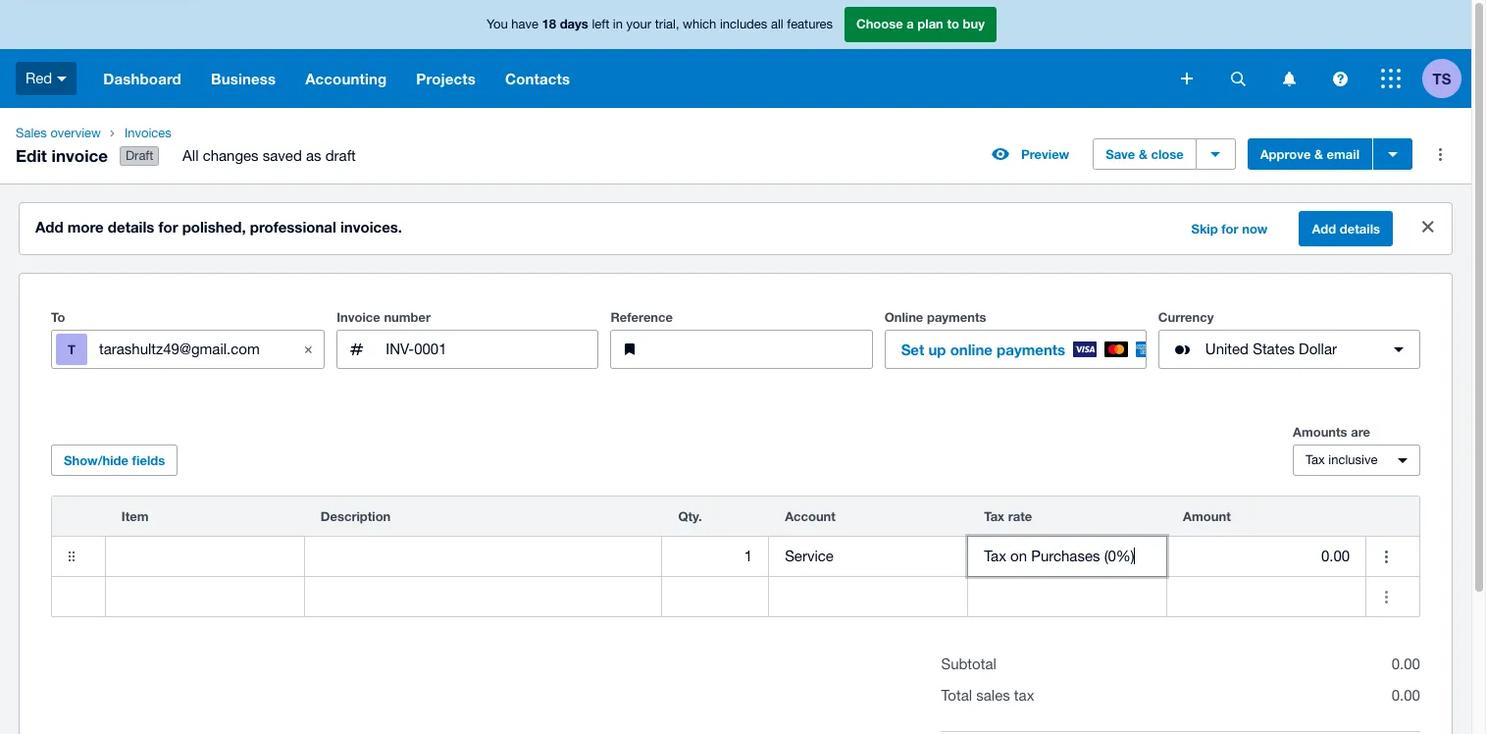 Task type: describe. For each thing, give the bounding box(es) containing it.
tax inclusive button
[[1293, 445, 1421, 476]]

0 horizontal spatial for
[[158, 218, 178, 236]]

features
[[787, 17, 833, 32]]

all
[[771, 17, 784, 32]]

total
[[941, 687, 973, 704]]

days
[[560, 16, 589, 32]]

total sales tax
[[941, 687, 1035, 704]]

save & close
[[1106, 146, 1184, 162]]

tarashultz49@gmail.com
[[99, 340, 260, 357]]

buy
[[963, 16, 985, 32]]

& for email
[[1315, 146, 1324, 162]]

1 horizontal spatial svg image
[[1382, 69, 1401, 88]]

0.00 for subtotal
[[1392, 656, 1421, 672]]

tax
[[1015, 687, 1035, 704]]

t
[[68, 342, 76, 357]]

united
[[1206, 341, 1249, 357]]

professional
[[250, 218, 336, 236]]

business button
[[196, 49, 291, 108]]

save
[[1106, 146, 1136, 162]]

invoices
[[125, 126, 172, 140]]

add details
[[1312, 221, 1381, 237]]

payments inside popup button
[[997, 341, 1066, 358]]

tax inclusive
[[1306, 452, 1378, 467]]

2 quantity field from the top
[[663, 578, 768, 615]]

currency
[[1159, 309, 1214, 325]]

includes
[[720, 17, 768, 32]]

dollar
[[1299, 341, 1337, 357]]

saved
[[263, 147, 302, 164]]

more invoice options image
[[1421, 135, 1460, 174]]

skip
[[1192, 221, 1218, 237]]

united states dollar
[[1206, 341, 1337, 357]]

business
[[211, 70, 276, 87]]

projects
[[416, 70, 476, 87]]

approve & email button
[[1248, 138, 1373, 170]]

details inside button
[[1340, 221, 1381, 237]]

choose a plan to buy
[[857, 16, 985, 32]]

invoices link
[[117, 124, 372, 143]]

states
[[1253, 341, 1295, 357]]

accounting button
[[291, 49, 402, 108]]

more line item options image
[[1367, 577, 1406, 616]]

ts
[[1433, 69, 1452, 87]]

more line item options image
[[1367, 537, 1406, 576]]

amounts are
[[1293, 424, 1371, 440]]

united states dollar button
[[1159, 330, 1421, 369]]

add more details for polished, professional invoices. status
[[20, 203, 1452, 254]]

show/hide fields
[[64, 452, 165, 468]]

online
[[885, 309, 924, 325]]

inclusive
[[1329, 452, 1378, 467]]

qty.
[[678, 508, 702, 524]]

plan
[[918, 16, 944, 32]]

Description text field
[[305, 538, 662, 575]]

all
[[183, 147, 199, 164]]

overview
[[50, 126, 101, 140]]

close image
[[289, 330, 328, 369]]

Tax rate text field
[[969, 538, 1167, 575]]

tax for tax inclusive
[[1306, 452, 1325, 467]]

for inside button
[[1222, 221, 1239, 237]]

add more details for polished, professional invoices.
[[35, 218, 402, 236]]

set
[[901, 341, 925, 358]]

invoice number element
[[337, 330, 599, 369]]

red
[[26, 69, 52, 86]]

add details button
[[1300, 211, 1393, 246]]

2 amount field from the top
[[1168, 578, 1366, 615]]

left
[[592, 17, 610, 32]]

edit
[[16, 145, 47, 165]]

sales overview link
[[8, 124, 109, 143]]

rate
[[1008, 508, 1033, 524]]

save & close button
[[1093, 138, 1197, 170]]

sales overview
[[16, 126, 101, 140]]

account
[[785, 508, 836, 524]]



Task type: locate. For each thing, give the bounding box(es) containing it.
number
[[384, 309, 431, 325]]

1 vertical spatial tax
[[984, 508, 1005, 524]]

which
[[683, 17, 717, 32]]

1 horizontal spatial &
[[1315, 146, 1324, 162]]

svg image inside red popup button
[[57, 76, 67, 81]]

projects button
[[402, 49, 491, 108]]

choose
[[857, 16, 903, 32]]

for left now at top
[[1222, 221, 1239, 237]]

to
[[51, 309, 65, 325]]

online
[[951, 341, 993, 358]]

0 vertical spatial 0.00
[[1392, 656, 1421, 672]]

add right now at top
[[1312, 221, 1337, 237]]

contacts
[[505, 70, 570, 87]]

amounts
[[1293, 424, 1348, 440]]

1 vertical spatial 0.00
[[1392, 687, 1421, 704]]

more line item options element
[[1367, 497, 1420, 536]]

tax for tax rate
[[984, 508, 1005, 524]]

more
[[67, 218, 104, 236]]

ts button
[[1423, 49, 1472, 108]]

accounting
[[305, 70, 387, 87]]

tax inside tax inclusive popup button
[[1306, 452, 1325, 467]]

0 vertical spatial payments
[[927, 309, 987, 325]]

none field down "rate"
[[969, 537, 1167, 576]]

Reference text field
[[658, 331, 872, 368]]

subtotal
[[941, 656, 997, 672]]

fields
[[132, 452, 165, 468]]

show/hide
[[64, 452, 129, 468]]

0.00
[[1392, 656, 1421, 672], [1392, 687, 1421, 704]]

dashboard link
[[89, 49, 196, 108]]

0 horizontal spatial svg image
[[57, 76, 67, 81]]

0 horizontal spatial payments
[[927, 309, 987, 325]]

2 & from the left
[[1315, 146, 1324, 162]]

details right more
[[108, 218, 154, 236]]

3 none field from the left
[[969, 537, 1167, 576]]

invoice number
[[337, 309, 431, 325]]

1 0.00 from the top
[[1392, 656, 1421, 672]]

Amount field
[[1168, 538, 1366, 575], [1168, 578, 1366, 615]]

svg image right red
[[57, 76, 67, 81]]

tax rate
[[984, 508, 1033, 524]]

draft
[[325, 147, 356, 164]]

none field tax rate
[[969, 537, 1167, 576]]

0 horizontal spatial none field
[[106, 537, 304, 576]]

polished,
[[182, 218, 246, 236]]

details
[[108, 218, 154, 236], [1340, 221, 1381, 237]]

sales
[[16, 126, 47, 140]]

0 vertical spatial tax
[[1306, 452, 1325, 467]]

1 horizontal spatial add
[[1312, 221, 1337, 237]]

1 vertical spatial quantity field
[[663, 578, 768, 615]]

dashboard
[[103, 70, 181, 87]]

payments up online
[[927, 309, 987, 325]]

1 horizontal spatial tax
[[1306, 452, 1325, 467]]

add for add more details for polished, professional invoices.
[[35, 218, 63, 236]]

close image
[[1409, 207, 1448, 246]]

set up online payments
[[901, 341, 1066, 358]]

item
[[122, 508, 149, 524]]

add inside button
[[1312, 221, 1337, 237]]

red button
[[0, 49, 89, 108]]

details left close icon
[[1340, 221, 1381, 237]]

all changes saved as draft
[[183, 147, 356, 164]]

to
[[947, 16, 960, 32]]

& right save
[[1139, 146, 1148, 162]]

1 horizontal spatial none field
[[769, 537, 968, 576]]

1 quantity field from the top
[[663, 538, 768, 575]]

have
[[512, 17, 539, 32]]

edit invoice
[[16, 145, 108, 165]]

&
[[1139, 146, 1148, 162], [1315, 146, 1324, 162]]

for left polished,
[[158, 218, 178, 236]]

reference
[[611, 309, 673, 325]]

add
[[35, 218, 63, 236], [1312, 221, 1337, 237]]

none field inventory item
[[106, 537, 304, 576]]

add left more
[[35, 218, 63, 236]]

draft
[[126, 148, 153, 163]]

banner containing ts
[[0, 0, 1472, 108]]

0 vertical spatial quantity field
[[663, 538, 768, 575]]

for
[[158, 218, 178, 236], [1222, 221, 1239, 237]]

none field account
[[769, 537, 968, 576]]

tax left "rate"
[[984, 508, 1005, 524]]

1 amount field from the top
[[1168, 538, 1366, 575]]

Inventory item text field
[[106, 538, 304, 575]]

invoice
[[52, 145, 108, 165]]

0 horizontal spatial details
[[108, 218, 154, 236]]

your
[[627, 17, 652, 32]]

add for add details
[[1312, 221, 1337, 237]]

1 & from the left
[[1139, 146, 1148, 162]]

1 vertical spatial payments
[[997, 341, 1066, 358]]

& left email
[[1315, 146, 1324, 162]]

Invoice number text field
[[384, 331, 598, 368]]

set up online payments button
[[885, 330, 1160, 369]]

svg image
[[1231, 71, 1246, 86], [1283, 71, 1296, 86], [1333, 71, 1348, 86], [1181, 73, 1193, 84]]

sales
[[977, 687, 1010, 704]]

changes
[[203, 147, 259, 164]]

0 horizontal spatial add
[[35, 218, 63, 236]]

online payments
[[885, 309, 987, 325]]

show/hide fields button
[[51, 445, 178, 476]]

Quantity field
[[663, 538, 768, 575], [663, 578, 768, 615]]

2 none field from the left
[[769, 537, 968, 576]]

invoice line item list element
[[51, 496, 1421, 617]]

2 horizontal spatial none field
[[969, 537, 1167, 576]]

tax
[[1306, 452, 1325, 467], [984, 508, 1005, 524]]

are
[[1351, 424, 1371, 440]]

description
[[321, 508, 391, 524]]

& for close
[[1139, 146, 1148, 162]]

trial,
[[655, 17, 680, 32]]

1 vertical spatial amount field
[[1168, 578, 1366, 615]]

preview
[[1022, 146, 1070, 162]]

preview button
[[980, 138, 1082, 170]]

skip for now
[[1192, 221, 1268, 237]]

close
[[1151, 146, 1184, 162]]

2 0.00 from the top
[[1392, 687, 1421, 704]]

approve
[[1261, 146, 1311, 162]]

0 horizontal spatial tax
[[984, 508, 1005, 524]]

tax inside 'invoice line item list' element
[[984, 508, 1005, 524]]

payments right online
[[997, 341, 1066, 358]]

now
[[1243, 221, 1268, 237]]

skip for now button
[[1180, 213, 1280, 244]]

tax down amounts
[[1306, 452, 1325, 467]]

none field down item
[[106, 537, 304, 576]]

0 vertical spatial amount field
[[1168, 538, 1366, 575]]

you have 18 days left in your trial, which includes all features
[[487, 16, 833, 32]]

svg image left ts
[[1382, 69, 1401, 88]]

payments
[[927, 309, 987, 325], [997, 341, 1066, 358]]

as
[[306, 147, 321, 164]]

1 horizontal spatial details
[[1340, 221, 1381, 237]]

svg image
[[1382, 69, 1401, 88], [57, 76, 67, 81]]

you
[[487, 17, 508, 32]]

1 none field from the left
[[106, 537, 304, 576]]

0.00 for total sales tax
[[1392, 687, 1421, 704]]

banner
[[0, 0, 1472, 108]]

None field
[[106, 537, 304, 576], [769, 537, 968, 576], [969, 537, 1167, 576]]

none field down account
[[769, 537, 968, 576]]

18
[[542, 16, 556, 32]]

approve & email
[[1261, 146, 1360, 162]]

amount
[[1184, 508, 1231, 524]]

in
[[613, 17, 623, 32]]

1 horizontal spatial payments
[[997, 341, 1066, 358]]

invoices.
[[340, 218, 402, 236]]

contacts button
[[491, 49, 585, 108]]

1 horizontal spatial for
[[1222, 221, 1239, 237]]

0 horizontal spatial &
[[1139, 146, 1148, 162]]

email
[[1327, 146, 1360, 162]]

drag and drop line image
[[52, 537, 91, 576]]

up
[[929, 341, 946, 358]]

Account text field
[[769, 538, 968, 575]]



Task type: vqa. For each thing, say whether or not it's contained in the screenshot.
Skip for now in the right of the page
yes



